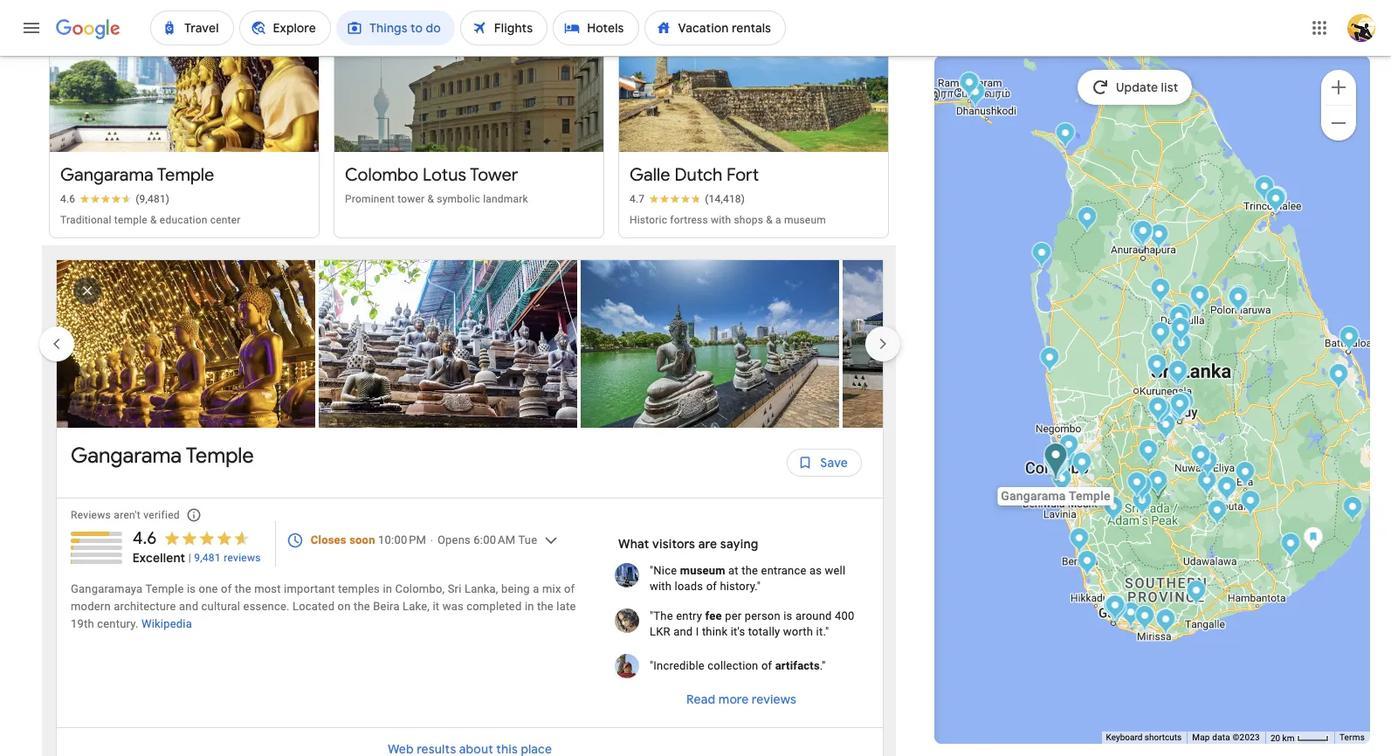 Task type: vqa. For each thing, say whether or not it's contained in the screenshot.
1218 N Dale Mabry Hwy, Tampa, FL 33607
no



Task type: locate. For each thing, give the bounding box(es) containing it.
dutch
[[675, 164, 723, 186]]

with down (14,418)
[[711, 214, 731, 226]]

sri natha devalaya - ශ්‍රී නාථ දේවාලය image
[[1170, 393, 1190, 422]]

museum
[[784, 214, 826, 226], [680, 564, 725, 577]]

fort frederick image
[[1266, 187, 1286, 216]]

& right 'shops' on the top right of the page
[[766, 214, 773, 226]]

gangarama temple image
[[1044, 443, 1067, 482]]

0 horizontal spatial is
[[187, 583, 196, 596]]

4.6 inside image
[[60, 193, 75, 205]]

in down being
[[525, 600, 534, 613]]

9,481
[[194, 552, 221, 564]]

2 list item from the left
[[319, 260, 581, 428]]

historic
[[630, 214, 667, 226]]

kelaniya raja maha viharaya image
[[1056, 447, 1076, 476]]

museum right 'shops' on the top right of the page
[[784, 214, 826, 226]]

gangarama
[[60, 164, 154, 186], [71, 443, 182, 469]]

2 vertical spatial temple
[[145, 583, 184, 596]]

a inside gangaramaya temple is one of the most important temples in colombo, sri lanka, being a mix of modern architecture and cultural essence. located on the beira lake, it was completed in the late 19th century.
[[533, 583, 539, 596]]

1 horizontal spatial 4.6
[[132, 528, 157, 549]]

10:00 pm
[[378, 534, 426, 547]]

is inside gangaramaya temple is one of the most important temples in colombo, sri lanka, being a mix of modern architecture and cultural essence. located on the beira lake, it was completed in the late 19th century.
[[187, 583, 196, 596]]

4.6 out of 5 stars from 9,481 reviews image
[[60, 192, 170, 206]]

entry
[[676, 610, 702, 623]]

lotus
[[423, 164, 466, 186]]

in up beira
[[383, 583, 392, 596]]

landmark
[[483, 193, 528, 205]]

galle
[[630, 164, 670, 186]]

adisham hall image
[[1217, 476, 1237, 505]]

well
[[825, 564, 846, 577]]

1 vertical spatial gangarama
[[71, 443, 182, 469]]

colombo
[[345, 164, 419, 186]]

belilena cave image
[[1138, 439, 1158, 468]]

4.7 out of 5 stars from 14,418 reviews image
[[630, 192, 745, 206]]

0 horizontal spatial a
[[533, 583, 539, 596]]

colombo fort old lighthouse & clock tower image
[[1044, 450, 1064, 479]]

mannar dutch fort image
[[1055, 122, 1075, 151]]

a right 'shops' on the top right of the page
[[776, 214, 781, 226]]

it's
[[731, 625, 745, 639]]

museum up loads
[[680, 564, 725, 577]]

1 horizontal spatial is
[[784, 610, 793, 623]]

0 horizontal spatial reviews
[[224, 552, 261, 564]]

beira
[[373, 600, 400, 613]]

sri lanka air force museum image
[[1051, 468, 1072, 497]]

1 horizontal spatial &
[[427, 193, 434, 205]]

gangarama up 4.6 out of 5 stars from 9,481 reviews image
[[60, 164, 154, 186]]

reviews right more
[[752, 692, 797, 708]]

2 horizontal spatial &
[[766, 214, 773, 226]]

colombo lotus tower image
[[1046, 452, 1066, 480]]

0 vertical spatial 4.6
[[60, 193, 75, 205]]

0 vertical spatial gangarama temple
[[60, 164, 214, 186]]

cultural
[[201, 600, 240, 613]]

0 vertical spatial with
[[711, 214, 731, 226]]

is left one
[[187, 583, 196, 596]]

avukana buddha statue image
[[1150, 278, 1170, 307]]

0 horizontal spatial 4.6
[[60, 193, 75, 205]]

1 horizontal spatial in
[[525, 600, 534, 613]]

list
[[57, 260, 1105, 446]]

galle harbor image
[[1105, 595, 1125, 624]]

0 vertical spatial in
[[383, 583, 392, 596]]

are
[[698, 536, 717, 552]]

lankarama image
[[1129, 220, 1149, 249]]

star fort matara image
[[1155, 608, 1176, 637]]

menikdena archeological reserve and arboretum | මැණික්දෙන පුරාවිද්‍යා රක්ෂිතය සහ වෘක්ෂෝද්‍යානය image
[[1170, 317, 1190, 346]]

maritime and naval history museum image
[[1265, 188, 1286, 217]]

vatadage image
[[1228, 288, 1248, 317]]

©2023
[[1233, 733, 1260, 742]]

shops
[[734, 214, 763, 226]]

gangarama temple up verified
[[71, 443, 254, 469]]

0 horizontal spatial and
[[179, 600, 198, 613]]

terms
[[1340, 733, 1365, 742]]

read
[[687, 692, 716, 708]]

temple up (9,481)
[[157, 164, 214, 186]]

4.6 up excellent
[[132, 528, 157, 549]]

keyboard
[[1106, 733, 1143, 742]]

4.6 up traditional
[[60, 193, 75, 205]]

closes soon 10:00 pm ⋅ opens 6:00 am tue
[[311, 534, 537, 547]]

of
[[706, 580, 717, 593], [221, 583, 232, 596], [564, 583, 575, 596], [761, 659, 772, 673]]

beira lake image
[[1045, 451, 1065, 479]]

0 vertical spatial gangarama
[[60, 164, 154, 186]]

arulmigu ramanathaswamy temple image
[[960, 72, 980, 101]]

balana fort image
[[1148, 396, 1168, 425]]

with down "nice
[[650, 580, 672, 593]]

excellent
[[132, 550, 185, 566]]

0 vertical spatial and
[[179, 600, 198, 613]]

reviews inside excellent | 9,481 reviews
[[224, 552, 261, 564]]

colombo lotus tower prominent tower & symbolic landmark
[[345, 164, 528, 205]]

1 vertical spatial a
[[533, 583, 539, 596]]

4.6
[[60, 193, 75, 205], [132, 528, 157, 549]]

fortress
[[670, 214, 708, 226]]

in
[[383, 583, 392, 596], [525, 600, 534, 613]]

degalldoruwa raja maha viharaya image
[[1174, 391, 1194, 420]]

mihintale image
[[1148, 224, 1169, 252]]

& down (9,481)
[[150, 214, 157, 226]]

tower
[[398, 193, 425, 205]]

0 vertical spatial a
[[776, 214, 781, 226]]

and inside the per person is around 400 lkr and i think it's totally worth it."
[[673, 625, 693, 639]]

temple up the architecture
[[145, 583, 184, 596]]

the inside at the entrance as well with loads of history."
[[742, 564, 758, 577]]

gangarama up 'reviews aren't verified'
[[71, 443, 182, 469]]

"nice museum
[[650, 564, 725, 577]]

is
[[187, 583, 196, 596], [784, 610, 793, 623]]

japanese peace pagoda - rumassala image
[[1107, 597, 1127, 626]]

ceylon tea museum image
[[1169, 396, 1189, 425]]

with
[[711, 214, 731, 226], [650, 580, 672, 593]]

& right tower
[[427, 193, 434, 205]]

kandy national museum image
[[1170, 393, 1190, 422]]

sri dalada maligawa image
[[1170, 393, 1190, 422]]

nalanda gedige (central point of sri lanka) image
[[1171, 333, 1191, 362]]

century.
[[97, 618, 138, 631]]

1 horizontal spatial reviews
[[752, 692, 797, 708]]

zoom in map image
[[1328, 76, 1349, 97]]

st. lucia's cathedral image
[[1047, 448, 1067, 477]]

kalpitiya fort image
[[1031, 242, 1051, 271]]

tue
[[518, 534, 537, 547]]

it."
[[816, 625, 829, 639]]

0 horizontal spatial with
[[650, 580, 672, 593]]

center
[[210, 214, 241, 226]]

ibbankatuwa megalithic tombs image
[[1169, 306, 1189, 334]]

is inside the per person is around 400 lkr and i think it's totally worth it."
[[784, 610, 793, 623]]

0 horizontal spatial museum
[[680, 564, 725, 577]]

at
[[728, 564, 739, 577]]

kuragala ancient buddhist monastery image
[[1207, 500, 1227, 528]]

pidurangala royal cave temple image
[[1189, 285, 1210, 314]]

(14,418)
[[705, 193, 745, 205]]

0 vertical spatial museum
[[784, 214, 826, 226]]

think
[[702, 625, 728, 639]]

nawagamua pattini temple image
[[1072, 452, 1092, 480]]

lanka,
[[465, 583, 498, 596]]

1 vertical spatial and
[[673, 625, 693, 639]]

person
[[745, 610, 781, 623]]

essence.
[[243, 600, 290, 613]]

temple
[[157, 164, 214, 186], [186, 443, 254, 469], [145, 583, 184, 596]]

wilpattu national park image
[[1077, 206, 1097, 235]]

gangarama temple element
[[71, 442, 254, 484]]

0 vertical spatial temple
[[157, 164, 214, 186]]

0 vertical spatial reviews
[[224, 552, 261, 564]]

maha viharaya, anuradhapura image
[[1132, 224, 1152, 252]]

reviews
[[224, 552, 261, 564], [752, 692, 797, 708]]

the left most
[[235, 583, 251, 596]]

1 horizontal spatial with
[[711, 214, 731, 226]]

sigiriya image
[[1189, 286, 1210, 315]]

kuda ravana ella (water fall) image
[[1235, 461, 1255, 490]]

km
[[1283, 733, 1295, 743]]

4.6 for 4.6 out of 5 stars from 9,481 reviews image
[[60, 193, 75, 205]]

velgam vehera buddhist temple | වෙල්ගම් වෙහෙර image
[[1254, 176, 1274, 204]]

independence square image
[[1047, 455, 1067, 484]]

christian reformed church of sri lanka image
[[1046, 449, 1066, 478]]

it
[[433, 600, 440, 613]]

excellent | 9,481 reviews
[[132, 550, 261, 566]]

list item
[[57, 260, 319, 428], [319, 260, 581, 428], [581, 260, 843, 428], [843, 260, 1105, 428]]

of right loads
[[706, 580, 717, 593]]

1 vertical spatial museum
[[680, 564, 725, 577]]

old royal palace image
[[1170, 392, 1190, 421]]

is up worth
[[784, 610, 793, 623]]

of right one
[[221, 583, 232, 596]]

gangarama temple up (9,481)
[[60, 164, 214, 186]]

galle fort clock tower image
[[1103, 595, 1123, 624]]

and left the i
[[673, 625, 693, 639]]

update list
[[1116, 79, 1178, 95]]

rameswaram tv tower image
[[959, 72, 979, 100]]

sri lankathilake rajamaha viharaya image
[[1158, 403, 1178, 431]]

1 vertical spatial is
[[784, 610, 793, 623]]

the right at
[[742, 564, 758, 577]]

20
[[1271, 733, 1280, 743]]

and up wikipedia link
[[179, 600, 198, 613]]

being
[[501, 583, 530, 596]]

temple up the reviews aren't verified "image"
[[186, 443, 254, 469]]

reviews right 9,481
[[224, 552, 261, 564]]

."
[[820, 659, 826, 673]]

0 vertical spatial is
[[187, 583, 196, 596]]

gangarama temple
[[60, 164, 214, 186], [71, 443, 254, 469]]

map region
[[880, 19, 1391, 756]]

a left mix
[[533, 583, 539, 596]]

the down temples
[[354, 600, 370, 613]]

3 list item from the left
[[581, 260, 843, 428]]

reviews aren't verified image
[[173, 494, 215, 536]]

wikipedia
[[141, 618, 192, 631]]

1 vertical spatial with
[[650, 580, 672, 593]]

temples
[[338, 583, 380, 596]]

education
[[160, 214, 207, 226]]

kothduwa rajamaha viharaya image
[[1077, 550, 1097, 579]]

1 horizontal spatial and
[[673, 625, 693, 639]]

20 km
[[1271, 733, 1297, 743]]

galle dutch fort
[[630, 164, 759, 186]]

architecture
[[114, 600, 176, 613]]

colombo port maritime museum image
[[1044, 450, 1064, 479]]

of inside at the entrance as well with loads of history."
[[706, 580, 717, 593]]

kothandaramar temple image
[[965, 81, 985, 110]]

saying
[[720, 536, 758, 552]]

buduruwagala raja maha viharaya image
[[1240, 490, 1260, 519]]

closes
[[311, 534, 346, 547]]

9,481 reviews link
[[194, 551, 261, 565]]

colombo,
[[395, 583, 445, 596]]

keyboard shortcuts button
[[1106, 732, 1182, 744]]

the
[[742, 564, 758, 577], [235, 583, 251, 596], [354, 600, 370, 613], [537, 600, 554, 613]]

1 vertical spatial 4.6
[[132, 528, 157, 549]]

&
[[427, 193, 434, 205], [150, 214, 157, 226], [766, 214, 773, 226]]



Task type: describe. For each thing, give the bounding box(es) containing it.
and inside gangaramaya temple is one of the most important temples in colombo, sri lanka, being a mix of modern architecture and cultural essence. located on the beira lake, it was completed in the late 19th century.
[[179, 600, 198, 613]]

wikipedia link
[[141, 618, 192, 631]]

yala national park image
[[1303, 527, 1323, 555]]

map
[[1192, 733, 1210, 742]]

1 vertical spatial gangarama temple
[[71, 443, 254, 469]]

1 horizontal spatial museum
[[784, 214, 826, 226]]

symbolic
[[437, 193, 480, 205]]

"incredible
[[650, 659, 705, 673]]

verified
[[143, 509, 180, 521]]

shri badrakali amman hindu temple image
[[1265, 187, 1285, 216]]

dutch museum image
[[1045, 450, 1065, 479]]

anuradhapura moonstone |සඳකඩ පහන image
[[1131, 220, 1151, 249]]

completed
[[467, 600, 522, 613]]

kudumbigala sanctuary image
[[1342, 496, 1362, 525]]

galle dutch fort image
[[1103, 595, 1123, 624]]

sri
[[448, 583, 462, 596]]

historical mansion museum image
[[1103, 596, 1123, 624]]

data
[[1212, 733, 1230, 742]]

khan clock tower image
[[1045, 450, 1065, 479]]

shortcuts
[[1145, 733, 1182, 742]]

on
[[338, 600, 351, 613]]

pahiyangala image
[[1103, 496, 1123, 525]]

rock temple (gal vihara) image
[[1229, 285, 1249, 314]]

fee
[[705, 610, 722, 623]]

lovamahapaya ලෝවාමහාපාය image
[[1132, 224, 1152, 252]]

19th
[[71, 618, 94, 631]]

next image
[[862, 323, 904, 365]]

traditional temple & education center
[[60, 214, 241, 226]]

temple inside gangaramaya temple is one of the most important temples in colombo, sri lanka, being a mix of modern architecture and cultural essence. located on the beira lake, it was completed in the late 19th century.
[[145, 583, 184, 596]]

close detail image
[[66, 270, 108, 312]]

taprobana image
[[1134, 605, 1155, 634]]

more
[[719, 692, 749, 708]]

zoom out map image
[[1328, 112, 1349, 133]]

1 vertical spatial reviews
[[752, 692, 797, 708]]

temple
[[114, 214, 147, 226]]

isurumuni royal temple image
[[1131, 225, 1151, 254]]

gangaramaya
[[71, 583, 143, 596]]

jaya sri maha bodhi image
[[1132, 224, 1152, 252]]

matara fort image
[[1155, 609, 1176, 638]]

prominent
[[345, 193, 395, 205]]

"nice
[[650, 564, 677, 577]]

queen victoria park image
[[1190, 445, 1210, 473]]

4.6 out of 5 stars from 9,481 reviews. excellent. element
[[132, 528, 261, 567]]

kande vihara temple image
[[1069, 527, 1089, 556]]

horton plains national park image
[[1196, 470, 1217, 499]]

of up late
[[564, 583, 575, 596]]

modern
[[71, 600, 111, 613]]

entrance
[[761, 564, 807, 577]]

around
[[796, 610, 832, 623]]

thuparama vihara image
[[1132, 223, 1152, 252]]

embekka dewalaya image
[[1159, 405, 1179, 434]]

ruhunu maha kataragama dewalaya image
[[1280, 533, 1300, 562]]

ruwanweli maha seya image
[[1132, 224, 1152, 252]]

1 horizontal spatial a
[[776, 214, 781, 226]]

batadombalena image
[[1127, 472, 1147, 500]]

per person is around 400 lkr and i think it's totally worth it."
[[650, 610, 855, 639]]

4.6 for 4.6 out of 5 stars from 9,481 reviews. excellent. element
[[132, 528, 157, 549]]

one
[[199, 583, 218, 596]]

terms link
[[1340, 733, 1365, 742]]

mulgirigala raja maha viharaya image
[[1186, 580, 1206, 609]]

6:00 am
[[474, 534, 515, 547]]

martin wickramasinghe folk museum image
[[1120, 602, 1141, 631]]

lionel wendt art centre image
[[1046, 455, 1066, 484]]

artifacts
[[775, 659, 820, 673]]

4.7
[[630, 193, 645, 205]]

main menu image
[[21, 17, 42, 38]]

stupa image
[[1228, 286, 1248, 315]]

historic fortress with shops & a museum
[[630, 214, 826, 226]]

kandy clock tower image
[[1169, 393, 1189, 422]]

is for person
[[784, 610, 793, 623]]

traditional
[[60, 214, 112, 226]]

ambuluwawa tower image
[[1155, 414, 1176, 443]]

history."
[[720, 580, 761, 593]]

tewatta church - basilica of our lady of lanka, ragama image
[[1058, 434, 1079, 463]]

matale aluviharaya - මාතලේ අළුවිහාරය image
[[1168, 360, 1188, 389]]

sri munnessarama devalaya image
[[1039, 347, 1059, 376]]

update
[[1116, 79, 1158, 95]]

ridi viharaya රිදි විහාරය image
[[1147, 354, 1167, 383]]

with inside at the entrance as well with loads of history."
[[650, 580, 672, 593]]

koneswaram temple image
[[1266, 186, 1286, 215]]

fort
[[727, 164, 759, 186]]

of left artifacts
[[761, 659, 772, 673]]

mix
[[542, 583, 561, 596]]

aren't
[[114, 509, 141, 521]]

බටදොඹලෙන image
[[1132, 475, 1152, 504]]

(9,481)
[[136, 193, 170, 205]]

the down mix
[[537, 600, 554, 613]]

national museum galle image
[[1103, 595, 1123, 624]]

is for temple
[[187, 583, 196, 596]]

lkr
[[650, 625, 670, 639]]

400
[[835, 610, 855, 623]]

update list button
[[1078, 70, 1192, 105]]

totally
[[748, 625, 780, 639]]

1 vertical spatial in
[[525, 600, 534, 613]]

0 horizontal spatial &
[[150, 214, 157, 226]]

located
[[293, 600, 335, 613]]

1 vertical spatial temple
[[186, 443, 254, 469]]

1 list item from the left
[[57, 260, 319, 428]]

reviews
[[71, 509, 111, 521]]

"the
[[650, 610, 673, 623]]

abhayagiri pagoda image
[[1132, 220, 1152, 249]]

& inside colombo lotus tower prominent tower & symbolic landmark
[[427, 193, 434, 205]]

"incredible collection of artifacts ."
[[650, 659, 826, 673]]

as
[[810, 564, 822, 577]]

rassagala image
[[1328, 363, 1348, 392]]

opens
[[437, 534, 471, 547]]

4 list item from the left
[[843, 260, 1105, 428]]

most
[[254, 583, 281, 596]]

⋅
[[429, 534, 435, 547]]

samadhi buddha statue image
[[1132, 220, 1152, 249]]

international buddhist museum image
[[1170, 393, 1190, 422]]

saskia fernando gallery image
[[1048, 454, 1068, 483]]

batticaloa dutch fort image
[[1339, 326, 1359, 355]]

at the entrance as well with loads of history."
[[650, 564, 846, 593]]

gangarama inside gangarama temple element
[[71, 443, 182, 469]]

sri pada / adam's peak image
[[1148, 470, 1168, 499]]

20 km button
[[1265, 732, 1334, 745]]

jetavanaramaya image
[[1133, 223, 1153, 252]]

na uyana aranya (monastery) image
[[1150, 321, 1170, 350]]

save button
[[787, 442, 862, 484]]

keyboard shortcuts
[[1106, 733, 1182, 742]]

maritime museum image
[[1103, 596, 1123, 624]]

previous image
[[36, 323, 78, 365]]

what visitors are saying
[[618, 536, 758, 552]]

save
[[820, 455, 848, 471]]

visitors
[[652, 536, 695, 552]]

sri muththumari amman kovil - matale, image
[[1168, 363, 1188, 392]]

was
[[443, 600, 464, 613]]

tower
[[470, 164, 518, 186]]

twin ponds (කුට්ටම් පොකුණ) image
[[1133, 220, 1153, 249]]

i
[[696, 625, 699, 639]]

gangaramaya temple is one of the most important temples in colombo, sri lanka, being a mix of modern architecture and cultural essence. located on the beira lake, it was completed in the late 19th century.
[[71, 583, 576, 631]]

read more reviews
[[687, 692, 797, 708]]

important
[[284, 583, 335, 596]]

rathnapura national museum image
[[1132, 490, 1152, 519]]

dambulla royal cave temple and golden temple image
[[1172, 303, 1192, 332]]

reviews aren't verified
[[71, 509, 180, 521]]

"the entry fee
[[650, 610, 722, 623]]

gangarama sima malaka image
[[1045, 453, 1065, 482]]

worth
[[783, 625, 813, 639]]

loads
[[675, 580, 703, 593]]

railway museum kadugannawa image
[[1151, 398, 1171, 427]]

0 horizontal spatial in
[[383, 583, 392, 596]]

map data ©2023
[[1192, 733, 1260, 742]]

seetha amman kovil image
[[1197, 451, 1217, 479]]



